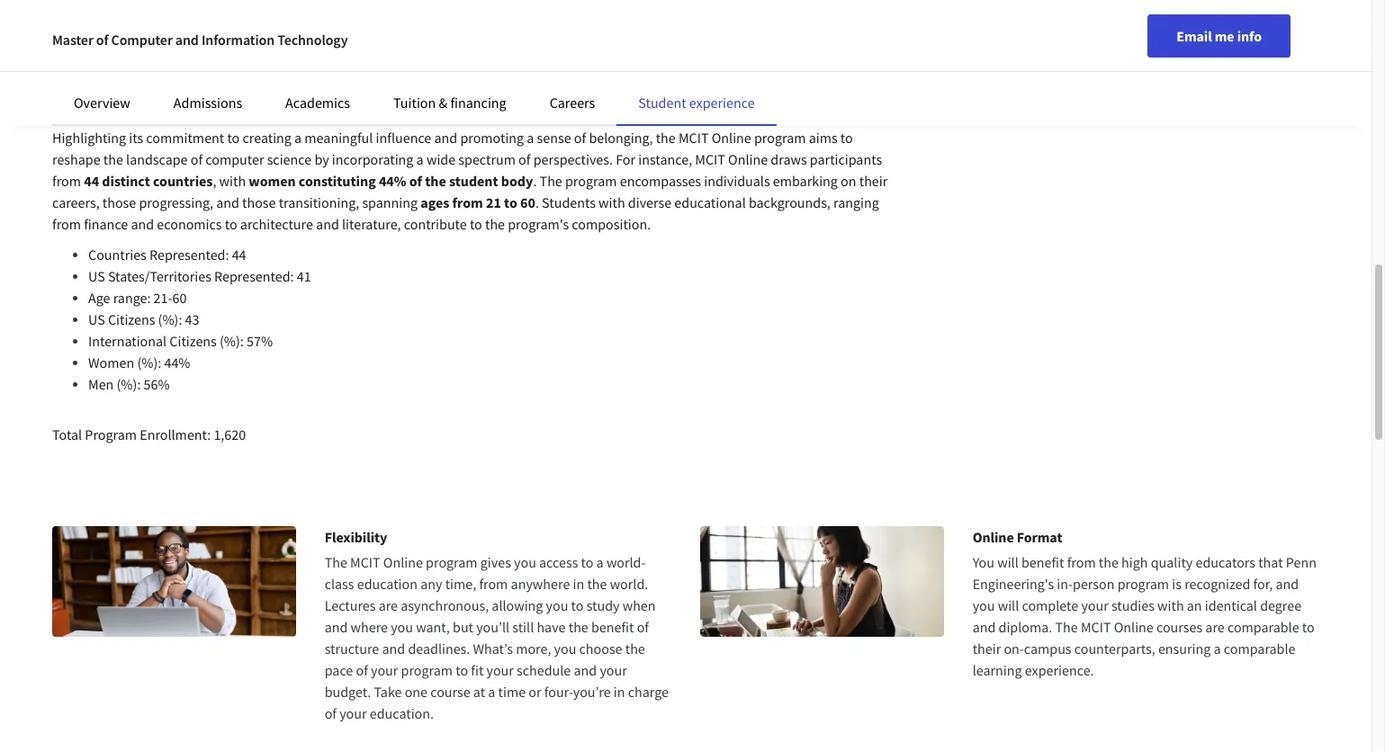 Task type: describe. For each thing, give the bounding box(es) containing it.
0 vertical spatial represented:
[[149, 246, 229, 264]]

mcit inside flexibility the mcit online program gives you access to a world- class education any time, from anywhere in the world. lectures are asynchronous, allowing you to study when and where you want, but you'll still have the benefit of structure and deadlines. what's more, you choose the pace of your program to fit your schedule and your budget. take one course at a time or four-you're in charge of your education.
[[350, 554, 380, 572]]

your down what's
[[487, 662, 514, 680]]

and down transitioning,
[[316, 215, 339, 233]]

57%
[[247, 332, 273, 350]]

to right the economics
[[225, 215, 237, 233]]

meaningful
[[305, 129, 373, 147]]

a right at
[[488, 683, 495, 701]]

a left sense
[[527, 129, 534, 147]]

mcit down the student experience link
[[679, 129, 709, 147]]

time,
[[445, 575, 476, 593]]

to up computer
[[227, 129, 240, 147]]

is
[[1172, 575, 1182, 593]]

,
[[213, 172, 216, 190]]

(%): left 43
[[158, 311, 182, 329]]

to inside online format you will benefit from the high quality educators that penn engineering's in-person program is recognized for, and you will complete your studies with an identical degree and diploma. the mcit online courses are comparable to their on-campus counterparts, ensuring a comparable learning experience.
[[1302, 618, 1315, 636]]

schedule
[[517, 662, 571, 680]]

online up you at the right bottom of the page
[[973, 528, 1014, 546]]

and inside highlighting its commitment to creating a meaningful influence and promoting a sense of belonging, the mcit online program aims to reshape the landscape of computer science by incorporating a wide spectrum of perspectives. for instance, mcit online draws participants from
[[434, 129, 457, 147]]

program
[[85, 426, 137, 444]]

take
[[374, 683, 402, 701]]

education
[[357, 575, 418, 593]]

any
[[421, 575, 442, 593]]

science
[[267, 150, 312, 168]]

world.
[[610, 575, 648, 593]]

pace
[[325, 662, 353, 680]]

composition.
[[572, 215, 651, 233]]

complete
[[1022, 597, 1079, 615]]

influence
[[376, 129, 431, 147]]

from down student
[[452, 194, 483, 212]]

the up study
[[587, 575, 607, 593]]

21-
[[154, 289, 172, 307]]

instance,
[[638, 150, 692, 168]]

of up ages
[[409, 172, 422, 190]]

the inside online format you will benefit from the high quality educators that penn engineering's in-person program is recognized for, and you will complete your studies with an identical degree and diploma. the mcit online courses are comparable to their on-campus counterparts, ensuring a comparable learning experience.
[[1099, 554, 1119, 572]]

the inside online format you will benefit from the high quality educators that penn engineering's in-person program is recognized for, and you will complete your studies with an identical degree and diploma. the mcit online courses are comparable to their on-campus counterparts, ensuring a comparable learning experience.
[[1055, 618, 1078, 636]]

one
[[405, 683, 428, 701]]

distinct
[[102, 172, 150, 190]]

encompasses
[[620, 172, 701, 190]]

international
[[88, 332, 167, 350]]

0 vertical spatial in
[[573, 575, 584, 593]]

women
[[88, 354, 134, 372]]

finance
[[84, 215, 128, 233]]

time
[[498, 683, 526, 701]]

countries represented: 44 us states/territories represented: 41 age range: 21-60 us citizens (%): 43 international citizens (%): 57% women (%): 44% men (%): 56%
[[88, 246, 311, 393]]

of up perspectives.
[[574, 129, 586, 147]]

access
[[539, 554, 578, 572]]

demographics
[[145, 80, 304, 113]]

student for student demographics
[[52, 80, 140, 113]]

online inside flexibility the mcit online program gives you access to a world- class education any time, from anywhere in the world. lectures are asynchronous, allowing you to study when and where you want, but you'll still have the benefit of structure and deadlines. what's more, you choose the pace of your program to fit your schedule and your budget. take one course at a time or four-you're in charge of your education.
[[383, 554, 423, 572]]

side projects for advancement, refinement and collaboration
[[67, 30, 458, 48]]

(%): left 57%
[[220, 332, 244, 350]]

to down 'ages from 21 to 60'
[[470, 215, 482, 233]]

literature,
[[342, 215, 401, 233]]

tuition & financing
[[393, 94, 506, 112]]

the for program
[[540, 172, 562, 190]]

more,
[[516, 640, 551, 658]]

your up take
[[371, 662, 398, 680]]

and down the lectures
[[325, 618, 348, 636]]

that
[[1259, 554, 1283, 572]]

a inside online format you will benefit from the high quality educators that penn engineering's in-person program is recognized for, and you will complete your studies with an identical degree and diploma. the mcit online courses are comparable to their on-campus counterparts, ensuring a comparable learning experience.
[[1214, 640, 1221, 658]]

spectrum
[[458, 150, 516, 168]]

architecture
[[240, 215, 313, 233]]

the right choose
[[625, 640, 645, 658]]

a left wide
[[416, 150, 424, 168]]

student for student experience
[[639, 94, 686, 112]]

ages
[[421, 194, 450, 212]]

highlighting its commitment to creating a meaningful influence and promoting a sense of belonging, the mcit online program aims to reshape the landscape of computer science by incorporating a wide spectrum of perspectives. for instance, mcit online draws participants from
[[52, 129, 882, 190]]

student demographics
[[52, 80, 304, 113]]

ages from 21 to 60
[[421, 194, 536, 212]]

computer
[[206, 150, 264, 168]]

wide
[[427, 150, 456, 168]]

56%
[[144, 375, 170, 393]]

(%): right men
[[117, 375, 141, 393]]

you inside online format you will benefit from the high quality educators that penn engineering's in-person program is recognized for, and you will complete your studies with an identical degree and diploma. the mcit online courses are comparable to their on-campus counterparts, ensuring a comparable learning experience.
[[973, 597, 995, 615]]

choose
[[579, 640, 623, 658]]

tuition & financing link
[[393, 94, 506, 112]]

the up ages
[[425, 172, 446, 190]]

program inside highlighting its commitment to creating a meaningful influence and promoting a sense of belonging, the mcit online program aims to reshape the landscape of computer science by incorporating a wide spectrum of perspectives. for instance, mcit online draws participants from
[[754, 129, 806, 147]]

(%): up the 56%
[[137, 354, 161, 372]]

1,620
[[214, 426, 246, 444]]

0 vertical spatial with
[[219, 172, 246, 190]]

educational
[[675, 194, 746, 212]]

academics
[[285, 94, 350, 112]]

student experience link
[[639, 94, 755, 112]]

your down choose
[[600, 662, 627, 680]]

benefit inside flexibility the mcit online program gives you access to a world- class education any time, from anywhere in the world. lectures are asynchronous, allowing you to study when and where you want, but you'll still have the benefit of structure and deadlines. what's more, you choose the pace of your program to fit your schedule and your budget. take one course at a time or four-you're in charge of your education.
[[591, 618, 634, 636]]

you down have
[[554, 640, 576, 658]]

and right refinement
[[344, 30, 368, 48]]

you'll
[[476, 618, 510, 636]]

and down where
[[382, 640, 405, 658]]

when
[[623, 597, 656, 615]]

total program enrollment: 1,620
[[52, 426, 246, 444]]

to left fit
[[456, 662, 468, 680]]

an
[[1187, 597, 1202, 615]]

to left study
[[571, 597, 584, 615]]

from inside online format you will benefit from the high quality educators that penn engineering's in-person program is recognized for, and you will complete your studies with an identical degree and diploma. the mcit online courses are comparable to their on-campus counterparts, ensuring a comparable learning experience.
[[1067, 554, 1096, 572]]

identical
[[1205, 597, 1258, 615]]

world-
[[607, 554, 646, 572]]

1 those from the left
[[102, 194, 136, 212]]

and right for
[[175, 31, 199, 49]]

student
[[449, 172, 498, 190]]

0 vertical spatial comparable
[[1228, 618, 1300, 636]]

44 distinct countries , with women constituting 44% of the student body
[[84, 172, 533, 190]]

deadlines.
[[408, 640, 470, 658]]

overview link
[[74, 94, 130, 112]]

to right access
[[581, 554, 594, 572]]

flexibility the mcit online program gives you access to a world- class education any time, from anywhere in the world. lectures are asynchronous, allowing you to study when and where you want, but you'll still have the benefit of structure and deadlines. what's more, you choose the pace of your program to fit your schedule and your budget. take one course at a time or four-you're in charge of your education.
[[325, 528, 669, 723]]

highlighting
[[52, 129, 126, 147]]

are inside online format you will benefit from the high quality educators that penn engineering's in-person program is recognized for, and you will complete your studies with an identical degree and diploma. the mcit online courses are comparable to their on-campus counterparts, ensuring a comparable learning experience.
[[1206, 618, 1225, 636]]

or
[[529, 683, 542, 701]]

0 vertical spatial citizens
[[108, 311, 155, 329]]

the up instance,
[[656, 129, 676, 147]]

the for mcit
[[325, 554, 347, 572]]

a left world-
[[596, 554, 604, 572]]

education.
[[370, 705, 434, 723]]

with inside . students with diverse educational backgrounds, ranging from finance and economics to architecture and literature, contribute to the program's composition.
[[599, 194, 625, 212]]

diverse
[[628, 194, 672, 212]]

academics link
[[285, 94, 350, 112]]

a up science
[[294, 129, 302, 147]]

1 horizontal spatial citizens
[[170, 332, 217, 350]]

program's
[[508, 215, 569, 233]]

program up "one"
[[401, 662, 453, 680]]

of right 'side' at the left top of page
[[96, 31, 108, 49]]

anywhere
[[511, 575, 570, 593]]

program up time,
[[426, 554, 478, 572]]

studies
[[1112, 597, 1155, 615]]

online up individuals
[[728, 150, 768, 168]]

44 inside countries represented: 44 us states/territories represented: 41 age range: 21-60 us citizens (%): 43 international citizens (%): 57% women (%): 44% men (%): 56%
[[232, 246, 246, 264]]

fit
[[471, 662, 484, 680]]

campus
[[1024, 640, 1072, 658]]

technology
[[277, 31, 348, 49]]

financing
[[450, 94, 506, 112]]

1 horizontal spatial 44%
[[379, 172, 406, 190]]

of down budget.
[[325, 705, 337, 723]]

quality
[[1151, 554, 1193, 572]]

2 us from the top
[[88, 311, 105, 329]]

21
[[486, 194, 501, 212]]



Task type: locate. For each thing, give the bounding box(es) containing it.
person
[[1073, 575, 1115, 593]]

2 vertical spatial with
[[1158, 597, 1184, 615]]

(%):
[[158, 311, 182, 329], [220, 332, 244, 350], [137, 354, 161, 372], [117, 375, 141, 393]]

2 vertical spatial the
[[1055, 618, 1078, 636]]

but
[[453, 618, 474, 636]]

of down commitment
[[191, 150, 203, 168]]

44% up the 56%
[[164, 354, 190, 372]]

0 vertical spatial 44
[[84, 172, 99, 190]]

penn
[[1286, 554, 1317, 572]]

. inside . students with diverse educational backgrounds, ranging from finance and economics to architecture and literature, contribute to the program's composition.
[[536, 194, 539, 212]]

43
[[185, 311, 199, 329]]

citizens down 43
[[170, 332, 217, 350]]

are down the education
[[379, 597, 398, 615]]

1 horizontal spatial their
[[973, 640, 1001, 658]]

0 vertical spatial will
[[998, 554, 1019, 572]]

44% up 'spanning'
[[379, 172, 406, 190]]

course
[[430, 683, 471, 701]]

1 vertical spatial the
[[325, 554, 347, 572]]

you
[[514, 554, 536, 572], [546, 597, 568, 615], [973, 597, 995, 615], [391, 618, 413, 636], [554, 640, 576, 658]]

of up body
[[519, 150, 531, 168]]

1 vertical spatial 60
[[172, 289, 187, 307]]

tuition
[[393, 94, 436, 112]]

in-
[[1057, 575, 1073, 593]]

to down the penn
[[1302, 618, 1315, 636]]

incorporating
[[332, 150, 414, 168]]

side
[[67, 30, 94, 48]]

. for the
[[533, 172, 537, 190]]

us up age at top left
[[88, 267, 105, 285]]

transitioning,
[[279, 194, 359, 212]]

with down is
[[1158, 597, 1184, 615]]

their up learning
[[973, 640, 1001, 658]]

0 horizontal spatial benefit
[[591, 618, 634, 636]]

mcit down the flexibility
[[350, 554, 380, 572]]

lectures
[[325, 597, 376, 615]]

in down access
[[573, 575, 584, 593]]

charge
[[628, 683, 669, 701]]

to
[[227, 129, 240, 147], [841, 129, 853, 147], [504, 194, 517, 212], [225, 215, 237, 233], [470, 215, 482, 233], [581, 554, 594, 572], [571, 597, 584, 615], [1302, 618, 1315, 636], [456, 662, 468, 680]]

countries
[[153, 172, 213, 190]]

and left diploma.
[[973, 618, 996, 636]]

of down when
[[637, 618, 649, 636]]

41
[[297, 267, 311, 285]]

1 horizontal spatial in
[[614, 683, 625, 701]]

budget.
[[325, 683, 371, 701]]

backgrounds,
[[749, 194, 831, 212]]

1 horizontal spatial with
[[599, 194, 625, 212]]

1 vertical spatial citizens
[[170, 332, 217, 350]]

those down distinct
[[102, 194, 136, 212]]

0 horizontal spatial 44%
[[164, 354, 190, 372]]

the up distinct
[[103, 150, 123, 168]]

you up have
[[546, 597, 568, 615]]

student experience
[[639, 94, 755, 112]]

of right pace at the bottom left of page
[[356, 662, 368, 680]]

educators
[[1196, 554, 1256, 572]]

spanning
[[362, 194, 418, 212]]

mcit up individuals
[[695, 150, 725, 168]]

a right the ensuring at the right bottom of page
[[1214, 640, 1221, 658]]

commitment
[[146, 129, 224, 147]]

refinement
[[267, 30, 341, 48]]

44 down architecture
[[232, 246, 246, 264]]

you left want,
[[391, 618, 413, 636]]

still
[[512, 618, 534, 636]]

their right the on
[[859, 172, 888, 190]]

me
[[1215, 27, 1235, 45]]

women
[[249, 172, 296, 190]]

1 vertical spatial .
[[536, 194, 539, 212]]

1 vertical spatial benefit
[[591, 618, 634, 636]]

1 vertical spatial their
[[973, 640, 1001, 658]]

and up degree
[[1276, 575, 1299, 593]]

individuals
[[704, 172, 770, 190]]

to up participants
[[841, 129, 853, 147]]

mcit inside online format you will benefit from the high quality educators that penn engineering's in-person program is recognized for, and you will complete your studies with an identical degree and diploma. the mcit online courses are comparable to their on-campus counterparts, ensuring a comparable learning experience.
[[1081, 618, 1111, 636]]

their inside online format you will benefit from the high quality educators that penn engineering's in-person program is recognized for, and you will complete your studies with an identical degree and diploma. the mcit online courses are comparable to their on-campus counterparts, ensuring a comparable learning experience.
[[973, 640, 1001, 658]]

degree
[[1260, 597, 1302, 615]]

with right ,
[[219, 172, 246, 190]]

online down the experience
[[712, 129, 751, 147]]

their inside . the program encompasses individuals embarking on their careers, those progressing, and those transitioning, spanning
[[859, 172, 888, 190]]

from down "careers,"
[[52, 215, 81, 233]]

have
[[537, 618, 566, 636]]

ensuring
[[1158, 640, 1211, 658]]

states/territories
[[108, 267, 211, 285]]

. students with diverse educational backgrounds, ranging from finance and economics to architecture and literature, contribute to the program's composition.
[[52, 194, 879, 233]]

and right finance
[[131, 215, 154, 233]]

the up students
[[540, 172, 562, 190]]

reshape
[[52, 150, 100, 168]]

1 vertical spatial represented:
[[214, 267, 294, 285]]

from up person
[[1067, 554, 1096, 572]]

your down budget.
[[340, 705, 367, 723]]

citizens
[[108, 311, 155, 329], [170, 332, 217, 350]]

1 vertical spatial in
[[614, 683, 625, 701]]

0 horizontal spatial those
[[102, 194, 136, 212]]

with up composition.
[[599, 194, 625, 212]]

by
[[315, 150, 329, 168]]

and up wide
[[434, 129, 457, 147]]

master of computer and information technology
[[52, 31, 348, 49]]

2 will from the top
[[998, 597, 1019, 615]]

represented: down the economics
[[149, 246, 229, 264]]

collaboration
[[371, 30, 458, 48]]

from down gives
[[479, 575, 508, 593]]

the down complete
[[1055, 618, 1078, 636]]

your down person
[[1081, 597, 1109, 615]]

0 horizontal spatial student
[[52, 80, 140, 113]]

projects
[[97, 30, 149, 48]]

admissions link
[[174, 94, 242, 112]]

class
[[325, 575, 354, 593]]

admissions
[[174, 94, 242, 112]]

student up belonging,
[[639, 94, 686, 112]]

. for students
[[536, 194, 539, 212]]

with
[[219, 172, 246, 190], [599, 194, 625, 212], [1158, 597, 1184, 615]]

embarking
[[773, 172, 838, 190]]

from up "careers,"
[[52, 172, 81, 190]]

2 those from the left
[[242, 194, 276, 212]]

program down high
[[1118, 575, 1169, 593]]

1 horizontal spatial 44
[[232, 246, 246, 264]]

from inside flexibility the mcit online program gives you access to a world- class education any time, from anywhere in the world. lectures are asynchronous, allowing you to study when and where you want, but you'll still have the benefit of structure and deadlines. what's more, you choose the pace of your program to fit your schedule and your budget. take one course at a time or four-you're in charge of your education.
[[479, 575, 508, 593]]

0 horizontal spatial citizens
[[108, 311, 155, 329]]

program inside . the program encompasses individuals embarking on their careers, those progressing, and those transitioning, spanning
[[565, 172, 617, 190]]

44 down reshape
[[84, 172, 99, 190]]

structure
[[325, 640, 379, 658]]

email
[[1177, 27, 1212, 45]]

from inside . students with diverse educational backgrounds, ranging from finance and economics to architecture and literature, contribute to the program's composition.
[[52, 215, 81, 233]]

sense
[[537, 129, 571, 147]]

online
[[712, 129, 751, 147], [728, 150, 768, 168], [973, 528, 1014, 546], [383, 554, 423, 572], [1114, 618, 1154, 636]]

contribute
[[404, 215, 467, 233]]

the left high
[[1099, 554, 1119, 572]]

1 horizontal spatial those
[[242, 194, 276, 212]]

the inside flexibility the mcit online program gives you access to a world- class education any time, from anywhere in the world. lectures are asynchronous, allowing you to study when and where you want, but you'll still have the benefit of structure and deadlines. what's more, you choose the pace of your program to fit your schedule and your budget. take one course at a time or four-you're in charge of your education.
[[325, 554, 347, 572]]

the down the 21
[[485, 215, 505, 233]]

benefit down study
[[591, 618, 634, 636]]

recognized
[[1185, 575, 1251, 593]]

program inside online format you will benefit from the high quality educators that penn engineering's in-person program is recognized for, and you will complete your studies with an identical degree and diploma. the mcit online courses are comparable to their on-campus counterparts, ensuring a comparable learning experience.
[[1118, 575, 1169, 593]]

ranging
[[834, 194, 879, 212]]

men
[[88, 375, 114, 393]]

student up highlighting
[[52, 80, 140, 113]]

you up anywhere on the bottom left
[[514, 554, 536, 572]]

to right the 21
[[504, 194, 517, 212]]

1 horizontal spatial student
[[639, 94, 686, 112]]

aims
[[809, 129, 838, 147]]

your inside online format you will benefit from the high quality educators that penn engineering's in-person program is recognized for, and you will complete your studies with an identical degree and diploma. the mcit online courses are comparable to their on-campus counterparts, ensuring a comparable learning experience.
[[1081, 597, 1109, 615]]

0 vertical spatial .
[[533, 172, 537, 190]]

44% inside countries represented: 44 us states/territories represented: 41 age range: 21-60 us citizens (%): 43 international citizens (%): 57% women (%): 44% men (%): 56%
[[164, 354, 190, 372]]

44%
[[379, 172, 406, 190], [164, 354, 190, 372]]

age
[[88, 289, 110, 307]]

0 vertical spatial 60
[[520, 194, 536, 212]]

from inside highlighting its commitment to creating a meaningful influence and promoting a sense of belonging, the mcit online program aims to reshape the landscape of computer science by incorporating a wide spectrum of perspectives. for instance, mcit online draws participants from
[[52, 172, 81, 190]]

1 horizontal spatial 60
[[520, 194, 536, 212]]

citizens down range:
[[108, 311, 155, 329]]

counterparts,
[[1075, 640, 1156, 658]]

0 horizontal spatial in
[[573, 575, 584, 593]]

0 horizontal spatial the
[[325, 554, 347, 572]]

enrollment:
[[140, 426, 211, 444]]

1 vertical spatial with
[[599, 194, 625, 212]]

and down ,
[[216, 194, 239, 212]]

1 horizontal spatial are
[[1206, 618, 1225, 636]]

0 vertical spatial us
[[88, 267, 105, 285]]

total
[[52, 426, 82, 444]]

. inside . the program encompasses individuals embarking on their careers, those progressing, and those transitioning, spanning
[[533, 172, 537, 190]]

will up the engineering's
[[998, 554, 1019, 572]]

allowing
[[492, 597, 543, 615]]

online format you will benefit from the high quality educators that penn engineering's in-person program is recognized for, and you will complete your studies with an identical degree and diploma. the mcit online courses are comparable to their on-campus counterparts, ensuring a comparable learning experience.
[[973, 528, 1317, 680]]

0 horizontal spatial 44
[[84, 172, 99, 190]]

the
[[540, 172, 562, 190], [325, 554, 347, 572], [1055, 618, 1078, 636]]

0 vertical spatial their
[[859, 172, 888, 190]]

the up class
[[325, 554, 347, 572]]

courses
[[1157, 618, 1203, 636]]

0 horizontal spatial their
[[859, 172, 888, 190]]

60 up 43
[[172, 289, 187, 307]]

the right have
[[569, 618, 589, 636]]

2 horizontal spatial with
[[1158, 597, 1184, 615]]

60 up program's
[[520, 194, 536, 212]]

are down identical
[[1206, 618, 1225, 636]]

0 vertical spatial benefit
[[1022, 554, 1064, 572]]

on
[[841, 172, 857, 190]]

1 vertical spatial 44%
[[164, 354, 190, 372]]

2 horizontal spatial the
[[1055, 618, 1078, 636]]

in right you're
[[614, 683, 625, 701]]

study
[[587, 597, 620, 615]]

1 vertical spatial 44
[[232, 246, 246, 264]]

0 horizontal spatial with
[[219, 172, 246, 190]]

for
[[616, 150, 636, 168]]

progressing,
[[139, 194, 213, 212]]

1 will from the top
[[998, 554, 1019, 572]]

are inside flexibility the mcit online program gives you access to a world- class education any time, from anywhere in the world. lectures are asynchronous, allowing you to study when and where you want, but you'll still have the benefit of structure and deadlines. what's more, you choose the pace of your program to fit your schedule and your budget. take one course at a time or four-you're in charge of your education.
[[379, 597, 398, 615]]

and up you're
[[574, 662, 597, 680]]

online down studies
[[1114, 618, 1154, 636]]

belonging,
[[589, 129, 653, 147]]

. the program encompasses individuals embarking on their careers, those progressing, and those transitioning, spanning
[[52, 172, 888, 212]]

1 vertical spatial are
[[1206, 618, 1225, 636]]

benefit inside online format you will benefit from the high quality educators that penn engineering's in-person program is recognized for, and you will complete your studies with an identical degree and diploma. the mcit online courses are comparable to their on-campus counterparts, ensuring a comparable learning experience.
[[1022, 554, 1064, 572]]

1 vertical spatial will
[[998, 597, 1019, 615]]

master
[[52, 31, 93, 49]]

0 horizontal spatial 60
[[172, 289, 187, 307]]

at
[[473, 683, 485, 701]]

0 horizontal spatial are
[[379, 597, 398, 615]]

will down the engineering's
[[998, 597, 1019, 615]]

mcit up counterparts,
[[1081, 618, 1111, 636]]

1 horizontal spatial the
[[540, 172, 562, 190]]

1 vertical spatial us
[[88, 311, 105, 329]]

with inside online format you will benefit from the high quality educators that penn engineering's in-person program is recognized for, and you will complete your studies with an identical degree and diploma. the mcit online courses are comparable to their on-campus counterparts, ensuring a comparable learning experience.
[[1158, 597, 1184, 615]]

perspectives.
[[533, 150, 613, 168]]

info
[[1237, 27, 1262, 45]]

0 vertical spatial 44%
[[379, 172, 406, 190]]

1 vertical spatial comparable
[[1224, 640, 1296, 658]]

represented: left 41
[[214, 267, 294, 285]]

0 vertical spatial the
[[540, 172, 562, 190]]

flexibility
[[325, 528, 387, 546]]

60 inside countries represented: 44 us states/territories represented: 41 age range: 21-60 us citizens (%): 43 international citizens (%): 57% women (%): 44% men (%): 56%
[[172, 289, 187, 307]]

0 vertical spatial are
[[379, 597, 398, 615]]

us down age at top left
[[88, 311, 105, 329]]

draws
[[771, 150, 807, 168]]

program up draws
[[754, 129, 806, 147]]

the inside . students with diverse educational backgrounds, ranging from finance and economics to architecture and literature, contribute to the program's composition.
[[485, 215, 505, 233]]

the inside . the program encompasses individuals embarking on their careers, those progressing, and those transitioning, spanning
[[540, 172, 562, 190]]

careers
[[550, 94, 595, 112]]

online up the education
[[383, 554, 423, 572]]

1 us from the top
[[88, 267, 105, 285]]

those down women
[[242, 194, 276, 212]]

asynchronous,
[[401, 597, 489, 615]]

you're
[[573, 683, 611, 701]]

the
[[656, 129, 676, 147], [103, 150, 123, 168], [425, 172, 446, 190], [485, 215, 505, 233], [1099, 554, 1119, 572], [587, 575, 607, 593], [569, 618, 589, 636], [625, 640, 645, 658]]

and inside . the program encompasses individuals embarking on their careers, those progressing, and those transitioning, spanning
[[216, 194, 239, 212]]

1 horizontal spatial benefit
[[1022, 554, 1064, 572]]

benefit down format
[[1022, 554, 1064, 572]]

us
[[88, 267, 105, 285], [88, 311, 105, 329]]



Task type: vqa. For each thing, say whether or not it's contained in the screenshot.
"answered"
no



